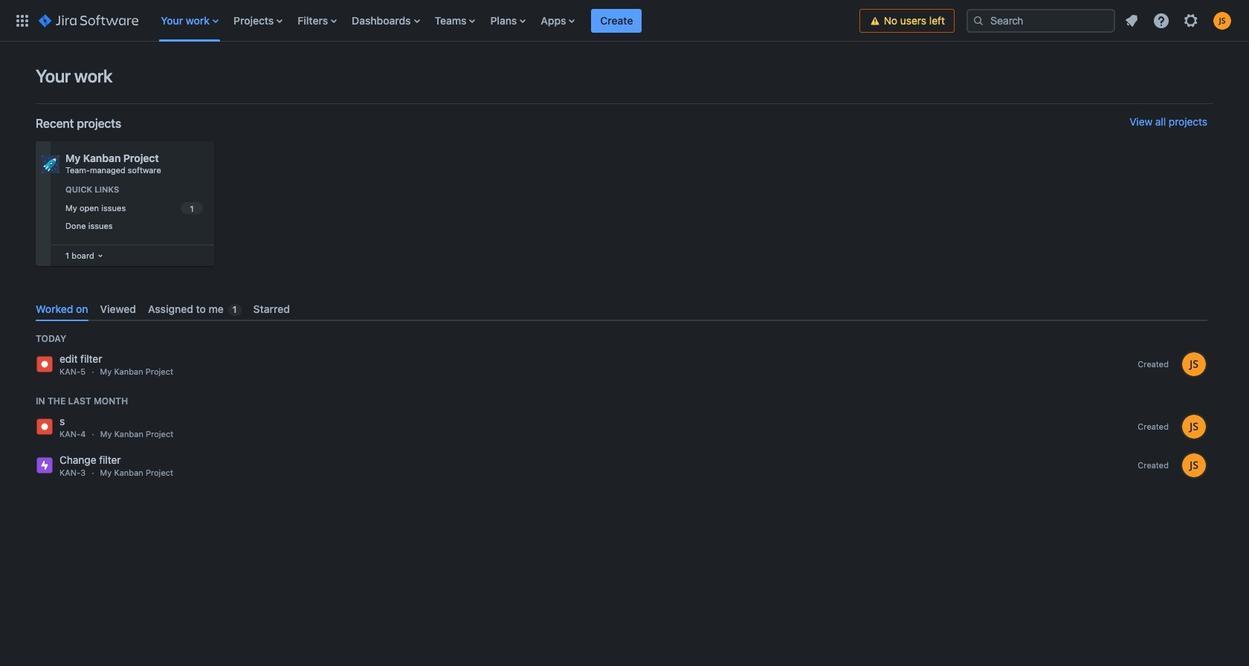 Task type: vqa. For each thing, say whether or not it's contained in the screenshot.
Jira
no



Task type: locate. For each thing, give the bounding box(es) containing it.
your profile and settings image
[[1214, 12, 1232, 29]]

board image
[[94, 250, 106, 262]]

banner
[[0, 0, 1249, 42]]

1 horizontal spatial list
[[1118, 7, 1240, 34]]

Search field
[[967, 9, 1115, 32]]

jira software image
[[39, 12, 139, 29], [39, 12, 139, 29]]

help image
[[1153, 12, 1171, 29]]

tab list
[[30, 297, 1214, 321]]

list item
[[592, 0, 642, 41]]

None search field
[[967, 9, 1115, 32]]

list
[[153, 0, 859, 41], [1118, 7, 1240, 34]]



Task type: describe. For each thing, give the bounding box(es) containing it.
notifications image
[[1123, 12, 1141, 29]]

0 horizontal spatial list
[[153, 0, 859, 41]]

settings image
[[1182, 12, 1200, 29]]

appswitcher icon image
[[13, 12, 31, 29]]

search image
[[973, 15, 985, 26]]

primary element
[[9, 0, 859, 41]]



